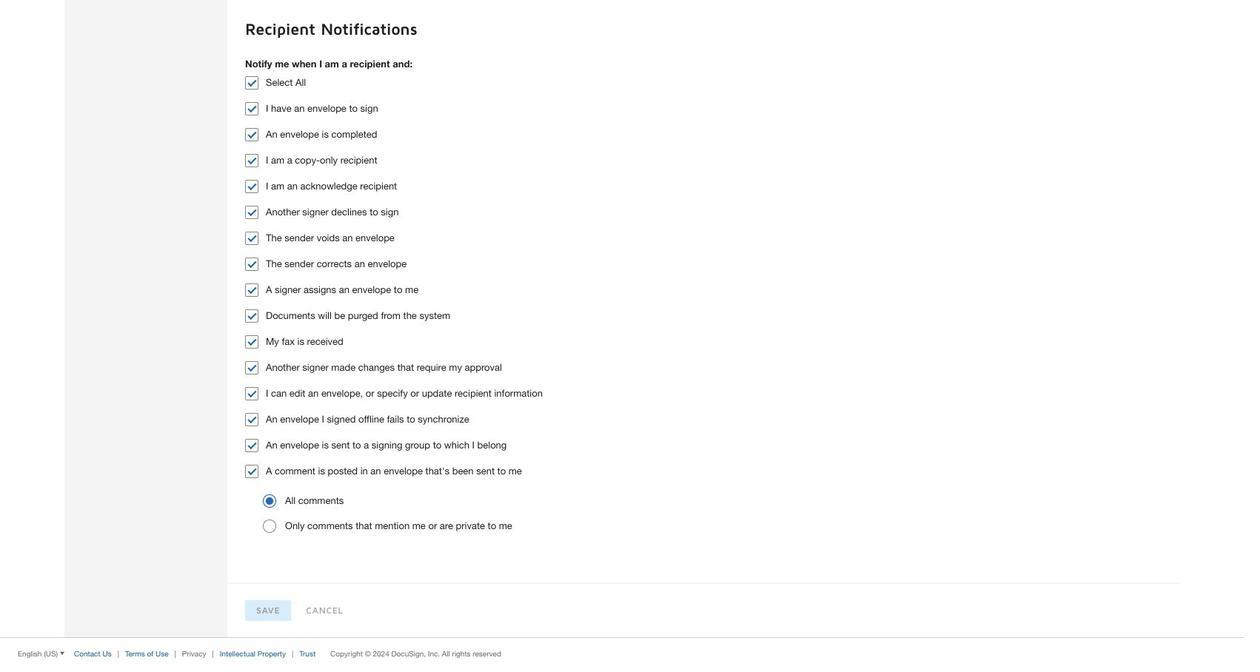 Task type: locate. For each thing, give the bounding box(es) containing it.
option group
[[263, 494, 1162, 536]]



Task type: describe. For each thing, give the bounding box(es) containing it.
more info region
[[0, 637, 1245, 669]]

secondary navigation region
[[64, 0, 227, 637]]



Task type: vqa. For each thing, say whether or not it's contained in the screenshot.
VIEW SHARED FOLDERS Image
no



